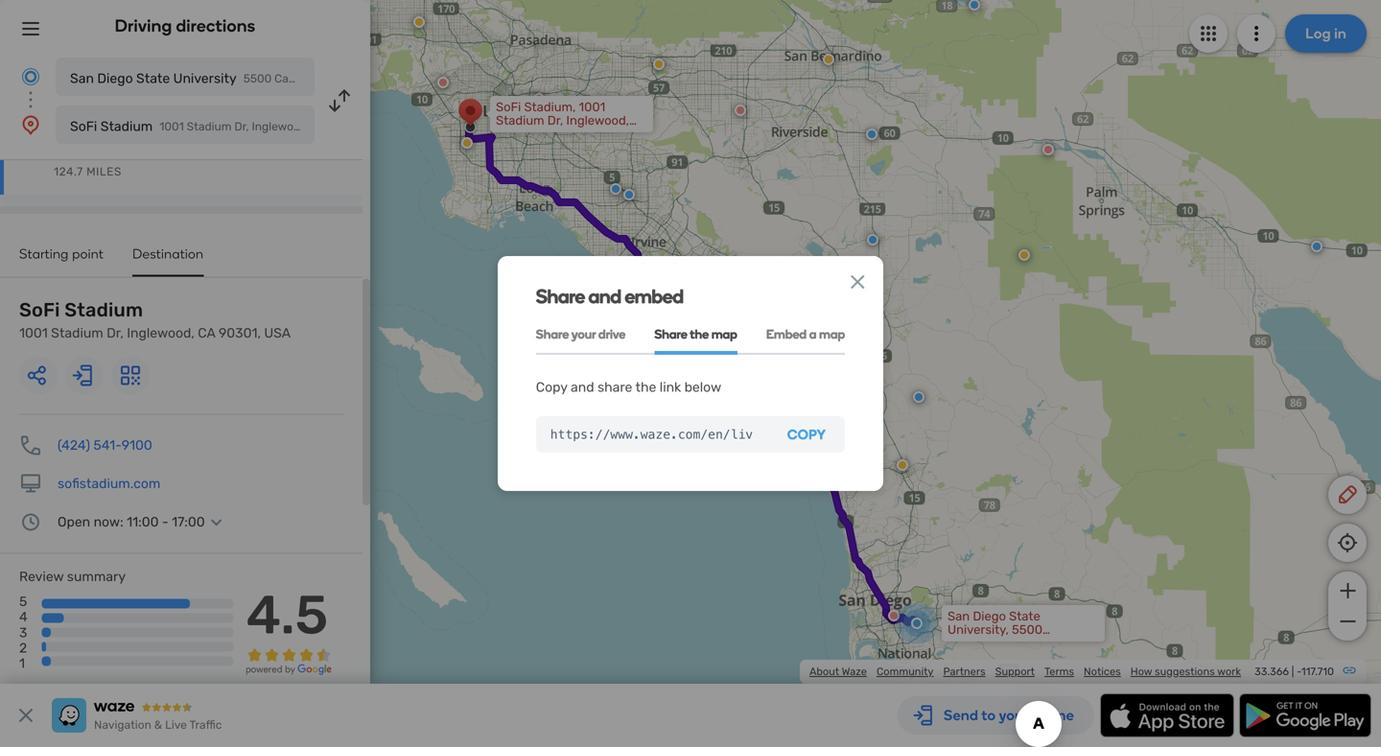 Task type: vqa. For each thing, say whether or not it's contained in the screenshot.
top the RomiA04
no



Task type: describe. For each thing, give the bounding box(es) containing it.
stadium inside sofi stadium, 1001 stadium dr, inglewood, ca 90301, usa
[[496, 113, 545, 128]]

notices
[[1084, 665, 1121, 678]]

terms link
[[1045, 665, 1074, 678]]

and for share
[[589, 285, 621, 308]]

1 vertical spatial sofi
[[70, 118, 97, 134]]

partners link
[[943, 665, 986, 678]]

0 vertical spatial sofi stadium 1001 stadium dr, inglewood, ca 90301, usa
[[70, 118, 392, 134]]

and for copy
[[571, 379, 594, 395]]

117.710
[[1302, 665, 1334, 678]]

9100
[[122, 437, 152, 453]]

1
[[19, 656, 25, 671]]

computer image
[[19, 472, 42, 495]]

124.7
[[54, 165, 83, 178]]

4
[[19, 609, 28, 625]]

(424) 541-9100
[[58, 437, 152, 453]]

link
[[660, 379, 681, 395]]

(424) 541-9100 link
[[58, 437, 152, 453]]

1 vertical spatial -
[[1297, 665, 1302, 678]]

support link
[[995, 665, 1035, 678]]

sofi inside sofi stadium 1001 stadium dr, inglewood, ca 90301, usa
[[19, 299, 60, 321]]

share for share the map
[[655, 327, 688, 342]]

open
[[58, 514, 90, 530]]

|
[[1292, 665, 1294, 678]]

sofistadium.com
[[58, 476, 161, 492]]

starting
[[19, 246, 69, 262]]

directions
[[176, 15, 256, 36]]

1001 inside sofi stadium, 1001 stadium dr, inglewood, ca 90301, usa
[[579, 100, 605, 115]]

0 horizontal spatial dr,
[[107, 325, 124, 341]]

san diego state university button
[[56, 58, 315, 96]]

current location image
[[19, 65, 42, 88]]

call image
[[19, 434, 42, 457]]

traffic
[[189, 719, 222, 732]]

destination
[[132, 246, 204, 262]]

share your drive
[[536, 327, 626, 342]]

map for share the map
[[712, 327, 738, 342]]

drive
[[599, 327, 626, 342]]

state
[[136, 71, 170, 86]]

copy and share the link below
[[536, 379, 722, 395]]

&
[[154, 719, 162, 732]]

driving directions
[[115, 15, 256, 36]]

navigation
[[94, 719, 151, 732]]

2
[[19, 640, 27, 656]]

3
[[19, 625, 27, 641]]

sofistadium.com link
[[58, 476, 161, 492]]

33.366
[[1255, 665, 1289, 678]]

share for share your drive
[[536, 327, 569, 342]]

starting point button
[[19, 246, 104, 275]]

embed
[[625, 285, 684, 308]]

your
[[572, 327, 596, 342]]

11:00
[[127, 514, 159, 530]]

copy for copy
[[787, 426, 826, 443]]

5 4 3 2 1
[[19, 594, 28, 671]]

share the map link
[[655, 316, 738, 355]]

share the map
[[655, 327, 738, 342]]

diego
[[97, 71, 133, 86]]

review
[[19, 569, 64, 585]]

about waze community partners support terms notices how suggestions work
[[810, 665, 1241, 678]]

partners
[[943, 665, 986, 678]]

x image
[[14, 704, 37, 727]]



Task type: locate. For each thing, give the bounding box(es) containing it.
below
[[685, 379, 722, 395]]

5
[[19, 594, 27, 610]]

1 horizontal spatial inglewood,
[[252, 120, 310, 133]]

suggestions
[[1155, 665, 1215, 678]]

ca
[[313, 120, 328, 133], [496, 127, 512, 141], [198, 325, 215, 341]]

1 horizontal spatial the
[[690, 327, 709, 342]]

ca inside sofi stadium, 1001 stadium dr, inglewood, ca 90301, usa
[[496, 127, 512, 141]]

san diego state university
[[70, 71, 237, 86]]

map for embed a map
[[819, 327, 845, 342]]

share down embed
[[655, 327, 688, 342]]

map up below
[[712, 327, 738, 342]]

inglewood, inside sofi stadium, 1001 stadium dr, inglewood, ca 90301, usa
[[566, 113, 629, 128]]

(424)
[[58, 437, 90, 453]]

share for share and embed
[[536, 285, 585, 308]]

the left link
[[636, 379, 657, 395]]

1 vertical spatial the
[[636, 379, 657, 395]]

open now: 11:00 - 17:00 button
[[58, 514, 228, 530]]

sofi stadium 1001 stadium dr, inglewood, ca 90301, usa
[[70, 118, 392, 134], [19, 299, 291, 341]]

and
[[589, 285, 621, 308], [571, 379, 594, 395]]

share left your
[[536, 327, 569, 342]]

terms
[[1045, 665, 1074, 678]]

a
[[809, 327, 817, 342]]

miles
[[86, 165, 122, 178]]

0 vertical spatial -
[[162, 514, 169, 530]]

how
[[1131, 665, 1152, 678]]

share up share your drive
[[536, 285, 585, 308]]

university
[[173, 71, 237, 86]]

map
[[712, 327, 738, 342], [819, 327, 845, 342]]

and up drive
[[589, 285, 621, 308]]

review summary
[[19, 569, 126, 585]]

1 vertical spatial copy
[[787, 426, 826, 443]]

1 horizontal spatial -
[[1297, 665, 1302, 678]]

zoom out image
[[1336, 610, 1360, 633]]

0 vertical spatial the
[[690, 327, 709, 342]]

1 map from the left
[[712, 327, 738, 342]]

1 vertical spatial 1001
[[159, 120, 184, 133]]

- right |
[[1297, 665, 1302, 678]]

90301, inside sofi stadium, 1001 stadium dr, inglewood, ca 90301, usa
[[515, 127, 554, 141]]

0 horizontal spatial sofi
[[19, 299, 60, 321]]

0 horizontal spatial 1001
[[19, 325, 48, 341]]

0 vertical spatial 1001
[[579, 100, 605, 115]]

share
[[536, 285, 585, 308], [536, 327, 569, 342], [655, 327, 688, 342]]

live
[[165, 719, 187, 732]]

summary
[[67, 569, 126, 585]]

clock image
[[19, 511, 42, 534]]

1001
[[579, 100, 605, 115], [159, 120, 184, 133], [19, 325, 48, 341]]

sofi
[[496, 100, 521, 115], [70, 118, 97, 134], [19, 299, 60, 321]]

1 vertical spatial and
[[571, 379, 594, 395]]

1 horizontal spatial copy
[[787, 426, 826, 443]]

starting point
[[19, 246, 104, 262]]

notices link
[[1084, 665, 1121, 678]]

2 map from the left
[[819, 327, 845, 342]]

copy inside button
[[787, 426, 826, 443]]

usa inside sofi stadium, 1001 stadium dr, inglewood, ca 90301, usa
[[557, 127, 582, 141]]

2 horizontal spatial 1001
[[579, 100, 605, 115]]

sofi down starting point button
[[19, 299, 60, 321]]

usa
[[369, 120, 392, 133], [557, 127, 582, 141], [264, 325, 291, 341]]

stadium,
[[524, 100, 576, 115]]

1 horizontal spatial map
[[819, 327, 845, 342]]

1 horizontal spatial ca
[[313, 120, 328, 133]]

sofi stadium 1001 stadium dr, inglewood, ca 90301, usa down university
[[70, 118, 392, 134]]

sofi up 124.7 miles
[[70, 118, 97, 134]]

pencil image
[[1336, 483, 1359, 507]]

sofi left stadium, at the left of the page
[[496, 100, 521, 115]]

navigation & live traffic
[[94, 719, 222, 732]]

0 horizontal spatial 90301,
[[219, 325, 261, 341]]

map right a
[[819, 327, 845, 342]]

zoom in image
[[1336, 579, 1360, 602]]

2 horizontal spatial inglewood,
[[566, 113, 629, 128]]

sofi stadium 1001 stadium dr, inglewood, ca 90301, usa down destination button
[[19, 299, 291, 341]]

and left share
[[571, 379, 594, 395]]

2 vertical spatial 1001
[[19, 325, 48, 341]]

124.7 miles
[[54, 165, 122, 178]]

embed a map
[[766, 327, 845, 342]]

sofi stadium, 1001 stadium dr, inglewood, ca 90301, usa
[[496, 100, 629, 141]]

0 horizontal spatial usa
[[264, 325, 291, 341]]

0 horizontal spatial ca
[[198, 325, 215, 341]]

location image
[[19, 113, 42, 136]]

stadium
[[496, 113, 545, 128], [100, 118, 153, 134], [187, 120, 232, 133], [65, 299, 143, 321], [51, 325, 103, 341]]

2 horizontal spatial ca
[[496, 127, 512, 141]]

1001 down the san diego state university
[[159, 120, 184, 133]]

community
[[877, 665, 934, 678]]

- right 11:00
[[162, 514, 169, 530]]

33.366 | -117.710
[[1255, 665, 1334, 678]]

dr, inside sofi stadium, 1001 stadium dr, inglewood, ca 90301, usa
[[548, 113, 563, 128]]

waze
[[842, 665, 867, 678]]

2 horizontal spatial dr,
[[548, 113, 563, 128]]

share and embed
[[536, 285, 684, 308]]

share
[[598, 379, 633, 395]]

dr,
[[548, 113, 563, 128], [234, 120, 249, 133], [107, 325, 124, 341]]

about
[[810, 665, 839, 678]]

-
[[162, 514, 169, 530], [1297, 665, 1302, 678]]

link image
[[1342, 663, 1357, 678]]

inglewood,
[[566, 113, 629, 128], [252, 120, 310, 133], [127, 325, 195, 341]]

2 vertical spatial sofi
[[19, 299, 60, 321]]

0 horizontal spatial map
[[712, 327, 738, 342]]

541-
[[93, 437, 122, 453]]

the up below
[[690, 327, 709, 342]]

destination button
[[132, 246, 204, 277]]

0 horizontal spatial copy
[[536, 379, 567, 395]]

driving
[[115, 15, 172, 36]]

community link
[[877, 665, 934, 678]]

support
[[995, 665, 1035, 678]]

x image
[[846, 271, 869, 294]]

1 horizontal spatial dr,
[[234, 120, 249, 133]]

now:
[[94, 514, 123, 530]]

0 vertical spatial copy
[[536, 379, 567, 395]]

17:00
[[172, 514, 205, 530]]

0 horizontal spatial inglewood,
[[127, 325, 195, 341]]

embed a map link
[[766, 316, 845, 355]]

1 horizontal spatial 1001
[[159, 120, 184, 133]]

chevron down image
[[205, 515, 228, 530]]

work
[[1217, 665, 1241, 678]]

1001 right stadium, at the left of the page
[[579, 100, 605, 115]]

None field
[[536, 416, 768, 453]]

0 vertical spatial sofi
[[496, 100, 521, 115]]

1 horizontal spatial 90301,
[[330, 120, 367, 133]]

4.5
[[246, 583, 328, 647]]

san
[[70, 71, 94, 86]]

embed
[[766, 327, 807, 342]]

sofi inside sofi stadium, 1001 stadium dr, inglewood, ca 90301, usa
[[496, 100, 521, 115]]

0 horizontal spatial the
[[636, 379, 657, 395]]

2 horizontal spatial sofi
[[496, 100, 521, 115]]

0 horizontal spatial -
[[162, 514, 169, 530]]

the
[[690, 327, 709, 342], [636, 379, 657, 395]]

copy
[[536, 379, 567, 395], [787, 426, 826, 443]]

0 vertical spatial and
[[589, 285, 621, 308]]

1 vertical spatial sofi stadium 1001 stadium dr, inglewood, ca 90301, usa
[[19, 299, 291, 341]]

1 horizontal spatial sofi
[[70, 118, 97, 134]]

open now: 11:00 - 17:00
[[58, 514, 205, 530]]

share your drive link
[[536, 316, 626, 355]]

90301,
[[330, 120, 367, 133], [515, 127, 554, 141], [219, 325, 261, 341]]

copy button
[[768, 416, 845, 453]]

how suggestions work link
[[1131, 665, 1241, 678]]

1 horizontal spatial usa
[[369, 120, 392, 133]]

2 horizontal spatial 90301,
[[515, 127, 554, 141]]

2 horizontal spatial usa
[[557, 127, 582, 141]]

1001 down starting point button
[[19, 325, 48, 341]]

copy for copy and share the link below
[[536, 379, 567, 395]]

point
[[72, 246, 104, 262]]

about waze link
[[810, 665, 867, 678]]



